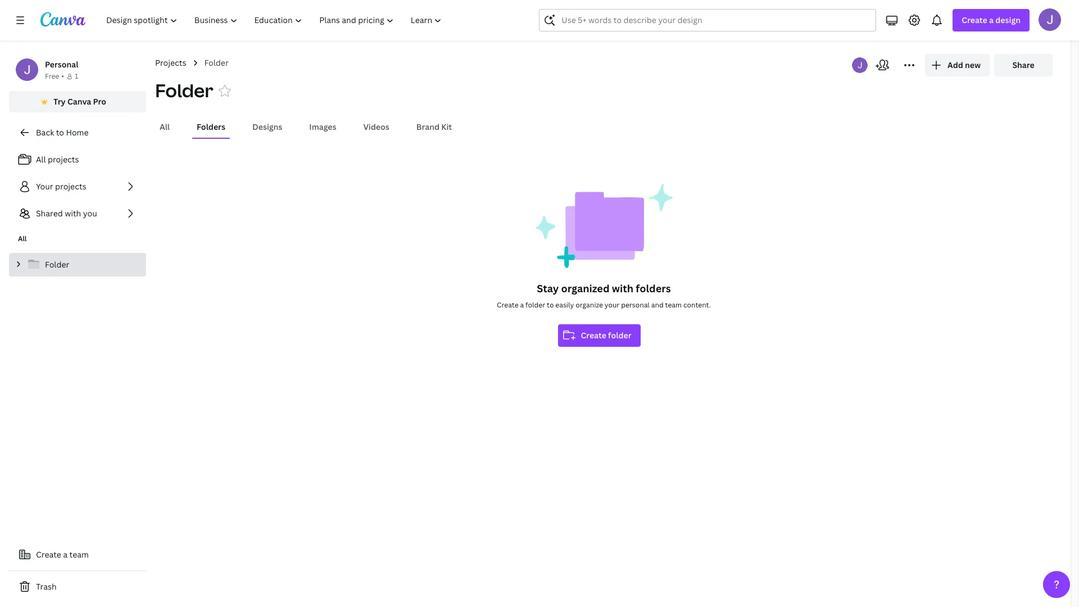 Task type: locate. For each thing, give the bounding box(es) containing it.
all inside list
[[36, 154, 46, 165]]

1 horizontal spatial all
[[36, 154, 46, 165]]

a left design
[[990, 15, 994, 25]]

all projects link
[[9, 148, 146, 171]]

videos
[[364, 121, 390, 132]]

folder link up folder button
[[204, 57, 229, 69]]

1 vertical spatial with
[[612, 282, 634, 295]]

projects right your
[[55, 181, 86, 192]]

projects for your projects
[[55, 181, 86, 192]]

jacob simon image
[[1039, 8, 1062, 31]]

0 horizontal spatial folder
[[526, 300, 546, 310]]

0 vertical spatial to
[[56, 127, 64, 138]]

0 vertical spatial with
[[65, 208, 81, 219]]

all for all projects
[[36, 154, 46, 165]]

all projects
[[36, 154, 79, 165]]

create folder button
[[559, 324, 641, 347]]

folder link down shared with you link
[[9, 253, 146, 277]]

folder down your
[[609, 330, 632, 341]]

share button
[[995, 54, 1053, 76]]

1 vertical spatial to
[[547, 300, 554, 310]]

create a team
[[36, 549, 89, 560]]

0 vertical spatial folder
[[526, 300, 546, 310]]

images
[[309, 121, 337, 132]]

create inside stay organized with folders create a folder to easily organize your personal and team content.
[[497, 300, 519, 310]]

back
[[36, 127, 54, 138]]

try canva pro button
[[9, 91, 146, 112]]

projects
[[48, 154, 79, 165], [55, 181, 86, 192]]

0 vertical spatial projects
[[48, 154, 79, 165]]

team right "and"
[[666, 300, 682, 310]]

2 vertical spatial all
[[18, 234, 27, 243]]

0 vertical spatial a
[[990, 15, 994, 25]]

1 horizontal spatial a
[[520, 300, 524, 310]]

create inside dropdown button
[[962, 15, 988, 25]]

1
[[75, 71, 78, 81]]

images button
[[305, 116, 341, 138]]

your
[[605, 300, 620, 310]]

stay
[[537, 282, 559, 295]]

2 horizontal spatial all
[[160, 121, 170, 132]]

0 vertical spatial team
[[666, 300, 682, 310]]

to left easily
[[547, 300, 554, 310]]

projects down "back to home"
[[48, 154, 79, 165]]

brand
[[417, 121, 440, 132]]

with inside stay organized with folders create a folder to easily organize your personal and team content.
[[612, 282, 634, 295]]

1 horizontal spatial folder link
[[204, 57, 229, 69]]

1 horizontal spatial folder
[[609, 330, 632, 341]]

2 vertical spatial a
[[63, 549, 68, 560]]

team inside stay organized with folders create a folder to easily organize your personal and team content.
[[666, 300, 682, 310]]

0 horizontal spatial a
[[63, 549, 68, 560]]

1 vertical spatial all
[[36, 154, 46, 165]]

team
[[666, 300, 682, 310], [69, 549, 89, 560]]

1 vertical spatial a
[[520, 300, 524, 310]]

folder button
[[155, 78, 213, 103]]

a inside dropdown button
[[990, 15, 994, 25]]

projects link
[[155, 57, 186, 69]]

a inside button
[[63, 549, 68, 560]]

folder down stay
[[526, 300, 546, 310]]

0 horizontal spatial folder link
[[9, 253, 146, 277]]

personal
[[45, 59, 78, 70]]

new
[[966, 60, 981, 70]]

to
[[56, 127, 64, 138], [547, 300, 554, 310]]

folder up folder button
[[204, 57, 229, 68]]

create a design
[[962, 15, 1021, 25]]

folder down projects link
[[155, 78, 213, 102]]

1 vertical spatial projects
[[55, 181, 86, 192]]

trash
[[36, 581, 57, 592]]

folder
[[204, 57, 229, 68], [155, 78, 213, 102], [45, 259, 69, 270]]

all
[[160, 121, 170, 132], [36, 154, 46, 165], [18, 234, 27, 243]]

with
[[65, 208, 81, 219], [612, 282, 634, 295]]

a inside stay organized with folders create a folder to easily organize your personal and team content.
[[520, 300, 524, 310]]

1 horizontal spatial team
[[666, 300, 682, 310]]

designs button
[[248, 116, 287, 138]]

your
[[36, 181, 53, 192]]

1 vertical spatial folder
[[609, 330, 632, 341]]

folder down shared
[[45, 259, 69, 270]]

top level navigation element
[[99, 9, 452, 31]]

organized
[[561, 282, 610, 295]]

brand kit
[[417, 121, 452, 132]]

folders button
[[192, 116, 230, 138]]

content.
[[684, 300, 711, 310]]

None search field
[[539, 9, 877, 31]]

a
[[990, 15, 994, 25], [520, 300, 524, 310], [63, 549, 68, 560]]

to right 'back'
[[56, 127, 64, 138]]

folder link
[[204, 57, 229, 69], [9, 253, 146, 277]]

1 horizontal spatial to
[[547, 300, 554, 310]]

team up the trash link
[[69, 549, 89, 560]]

free
[[45, 71, 59, 81]]

1 vertical spatial team
[[69, 549, 89, 560]]

design
[[996, 15, 1021, 25]]

0 horizontal spatial with
[[65, 208, 81, 219]]

you
[[83, 208, 97, 219]]

•
[[61, 71, 64, 81]]

with up your
[[612, 282, 634, 295]]

folder
[[526, 300, 546, 310], [609, 330, 632, 341]]

folder inside stay organized with folders create a folder to easily organize your personal and team content.
[[526, 300, 546, 310]]

1 vertical spatial folder
[[155, 78, 213, 102]]

0 vertical spatial all
[[160, 121, 170, 132]]

2 vertical spatial folder
[[45, 259, 69, 270]]

a up the trash link
[[63, 549, 68, 560]]

a left easily
[[520, 300, 524, 310]]

1 horizontal spatial with
[[612, 282, 634, 295]]

canva
[[67, 96, 91, 107]]

with left you
[[65, 208, 81, 219]]

0 horizontal spatial team
[[69, 549, 89, 560]]

2 horizontal spatial a
[[990, 15, 994, 25]]

create
[[962, 15, 988, 25], [497, 300, 519, 310], [581, 330, 607, 341], [36, 549, 61, 560]]

create a team button
[[9, 544, 146, 566]]

create for create folder
[[581, 330, 607, 341]]

all inside button
[[160, 121, 170, 132]]

list
[[9, 148, 146, 225]]



Task type: describe. For each thing, give the bounding box(es) containing it.
create for create a design
[[962, 15, 988, 25]]

share
[[1013, 60, 1035, 70]]

create folder
[[581, 330, 632, 341]]

free •
[[45, 71, 64, 81]]

and
[[652, 300, 664, 310]]

add new button
[[926, 54, 990, 76]]

with inside shared with you link
[[65, 208, 81, 219]]

add
[[948, 60, 964, 70]]

kit
[[442, 121, 452, 132]]

all for all button at the top of page
[[160, 121, 170, 132]]

team inside button
[[69, 549, 89, 560]]

all button
[[155, 116, 174, 138]]

0 vertical spatial folder
[[204, 57, 229, 68]]

0 vertical spatial folder link
[[204, 57, 229, 69]]

a for team
[[63, 549, 68, 560]]

back to home link
[[9, 121, 146, 144]]

your projects
[[36, 181, 86, 192]]

shared with you link
[[9, 202, 146, 225]]

brand kit button
[[412, 116, 457, 138]]

create a design button
[[953, 9, 1030, 31]]

0 horizontal spatial to
[[56, 127, 64, 138]]

list containing all projects
[[9, 148, 146, 225]]

easily
[[556, 300, 574, 310]]

shared
[[36, 208, 63, 219]]

try canva pro
[[53, 96, 106, 107]]

personal
[[621, 300, 650, 310]]

0 horizontal spatial all
[[18, 234, 27, 243]]

organize
[[576, 300, 603, 310]]

1 vertical spatial folder link
[[9, 253, 146, 277]]

folders
[[636, 282, 671, 295]]

Search search field
[[562, 10, 854, 31]]

back to home
[[36, 127, 89, 138]]

try
[[53, 96, 66, 107]]

to inside stay organized with folders create a folder to easily organize your personal and team content.
[[547, 300, 554, 310]]

trash link
[[9, 576, 146, 598]]

stay organized with folders create a folder to easily organize your personal and team content.
[[497, 282, 711, 310]]

shared with you
[[36, 208, 97, 219]]

home
[[66, 127, 89, 138]]

add new
[[948, 60, 981, 70]]

pro
[[93, 96, 106, 107]]

create for create a team
[[36, 549, 61, 560]]

videos button
[[359, 116, 394, 138]]

projects for all projects
[[48, 154, 79, 165]]

folder inside button
[[609, 330, 632, 341]]

folders
[[197, 121, 226, 132]]

your projects link
[[9, 175, 146, 198]]

projects
[[155, 57, 186, 68]]

a for design
[[990, 15, 994, 25]]

designs
[[253, 121, 282, 132]]



Task type: vqa. For each thing, say whether or not it's contained in the screenshot.
Duration button
no



